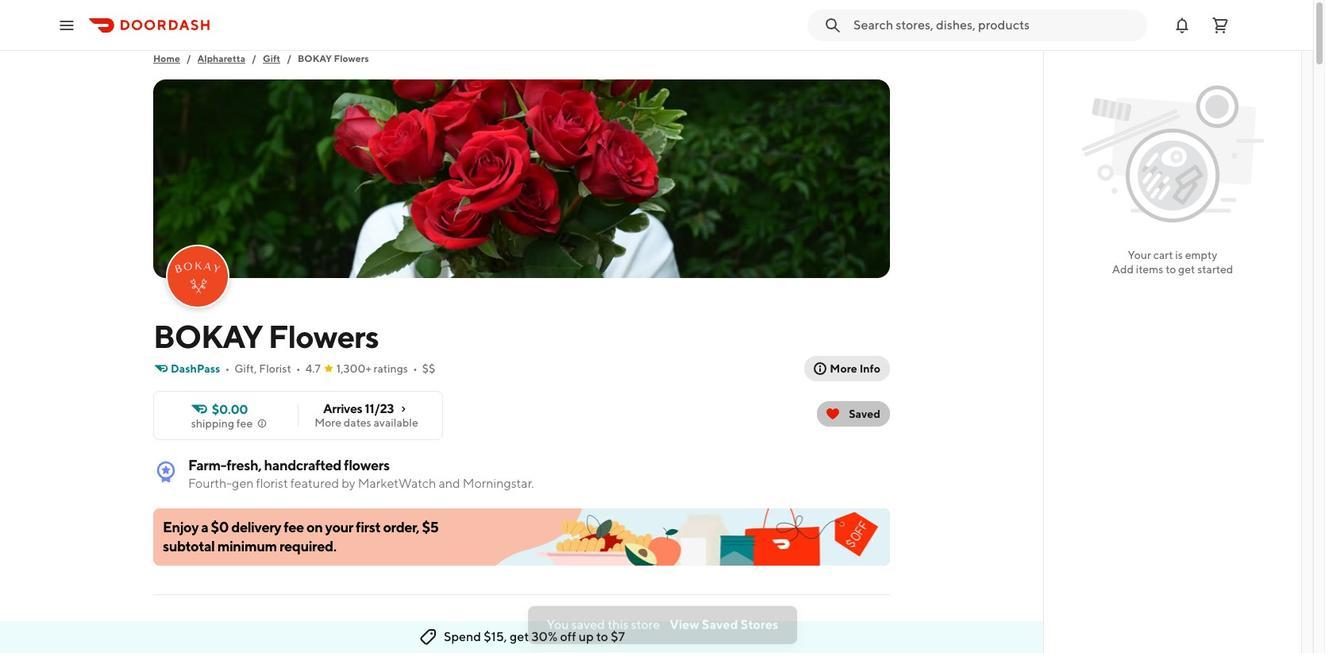 Task type: vqa. For each thing, say whether or not it's contained in the screenshot.
•
yes



Task type: locate. For each thing, give the bounding box(es) containing it.
items
[[1137, 263, 1164, 276]]

/ left gift
[[252, 52, 257, 64]]

Store search: begin typing to search for stores available on DoorDash text field
[[854, 16, 1138, 34]]

2 horizontal spatial •
[[413, 362, 418, 375]]

order,
[[383, 519, 420, 535]]

1 vertical spatial get
[[510, 629, 529, 644]]

1 horizontal spatial saved
[[849, 408, 881, 420]]

morningstar.
[[463, 476, 534, 491]]

fee left on
[[284, 519, 304, 535]]

1 vertical spatial to
[[597, 629, 609, 644]]

/
[[187, 52, 191, 64], [252, 52, 257, 64], [287, 52, 292, 64]]

spend $15, get 30% off up to $7
[[444, 629, 625, 644]]

saved down info
[[849, 408, 881, 420]]

2 horizontal spatial /
[[287, 52, 292, 64]]

this
[[608, 617, 629, 632]]

3 / from the left
[[287, 52, 292, 64]]

ratings
[[374, 362, 408, 375]]

bokay flowers image
[[153, 79, 891, 278], [168, 246, 228, 307]]

0 horizontal spatial bokay
[[153, 318, 263, 355]]

spend
[[444, 629, 481, 644]]

1 horizontal spatial more
[[830, 362, 858, 375]]

shipping fee
[[191, 417, 253, 430]]

$0
[[211, 519, 229, 535]]

to for up
[[597, 629, 609, 644]]

1 vertical spatial flowers
[[268, 318, 379, 355]]

get right $15,
[[510, 629, 529, 644]]

gen
[[232, 476, 254, 491]]

minimum
[[217, 538, 277, 555]]

•
[[225, 362, 230, 375], [296, 362, 301, 375], [413, 362, 418, 375]]

more inside button
[[830, 362, 858, 375]]

stores
[[741, 617, 779, 632]]

1 vertical spatial bokay
[[153, 318, 263, 355]]

saved
[[849, 408, 881, 420], [702, 617, 739, 632]]

fee right shipping
[[237, 417, 253, 430]]

1 horizontal spatial get
[[1179, 263, 1196, 276]]

0 vertical spatial more
[[830, 362, 858, 375]]

to down cart
[[1166, 263, 1177, 276]]

2 / from the left
[[252, 52, 257, 64]]

first
[[356, 519, 381, 535]]

marketwatch
[[358, 476, 436, 491]]

bokay
[[298, 52, 332, 64], [153, 318, 263, 355]]

fresh,
[[227, 457, 262, 473]]

get down is
[[1179, 263, 1196, 276]]

fee
[[237, 417, 253, 430], [284, 519, 304, 535]]

flowers
[[334, 52, 369, 64], [268, 318, 379, 355]]

featured
[[291, 476, 339, 491]]

1 vertical spatial more
[[315, 416, 342, 429]]

0 horizontal spatial to
[[597, 629, 609, 644]]

0 vertical spatial to
[[1166, 263, 1177, 276]]

saved
[[572, 617, 605, 632]]

1 vertical spatial saved
[[702, 617, 739, 632]]

arrives 11/23
[[323, 401, 394, 416]]

0 horizontal spatial fee
[[237, 417, 253, 430]]

alpharetta link
[[198, 51, 246, 67]]

• left 4.7
[[296, 362, 301, 375]]

1 vertical spatial fee
[[284, 519, 304, 535]]

farm-
[[188, 457, 227, 473]]

flowers
[[344, 457, 390, 473]]

/ right gift
[[287, 52, 292, 64]]

1 horizontal spatial fee
[[284, 519, 304, 535]]

bokay right gift
[[298, 52, 332, 64]]

1 horizontal spatial bokay
[[298, 52, 332, 64]]

view
[[670, 617, 700, 632]]

0 horizontal spatial more
[[315, 416, 342, 429]]

0 vertical spatial fee
[[237, 417, 253, 430]]

to inside your cart is empty add items to get started
[[1166, 263, 1177, 276]]

more left dates
[[315, 416, 342, 429]]

1 horizontal spatial to
[[1166, 263, 1177, 276]]

more info button
[[805, 356, 891, 381]]

more left info
[[830, 362, 858, 375]]

to
[[1166, 263, 1177, 276], [597, 629, 609, 644]]

saved button
[[818, 401, 891, 427]]

• left $$
[[413, 362, 418, 375]]

30%
[[532, 629, 558, 644]]

your cart is empty add items to get started
[[1113, 249, 1234, 276]]

subtotal
[[163, 538, 215, 555]]

more
[[830, 362, 858, 375], [315, 416, 342, 429]]

dates
[[344, 416, 372, 429]]

/ right home
[[187, 52, 191, 64]]

to left $7
[[597, 629, 609, 644]]

$$
[[423, 362, 436, 375]]

0 vertical spatial get
[[1179, 263, 1196, 276]]

home / alpharetta / gift / bokay flowers
[[153, 52, 369, 64]]

bokay up dashpass •
[[153, 318, 263, 355]]

fourth-
[[188, 476, 232, 491]]

more dates available image
[[397, 403, 410, 415]]

gift,
[[235, 362, 257, 375]]

saved right view
[[702, 617, 739, 632]]

0 horizontal spatial •
[[225, 362, 230, 375]]

farm-fresh, handcrafted flowers fourth-gen florist featured by marketwatch and morningstar.
[[188, 457, 534, 491]]

you saved this store
[[547, 617, 661, 632]]

store
[[631, 617, 661, 632]]

by
[[342, 476, 356, 491]]

get inside your cart is empty add items to get started
[[1179, 263, 1196, 276]]

1 horizontal spatial •
[[296, 362, 301, 375]]

dashpass
[[171, 362, 220, 375]]

fee inside enjoy a $0 delivery fee on your first order, $5 subtotal minimum required.
[[284, 519, 304, 535]]

a
[[201, 519, 208, 535]]

0 horizontal spatial /
[[187, 52, 191, 64]]

notification bell image
[[1173, 15, 1192, 35]]

gift, florist
[[235, 362, 291, 375]]

get
[[1179, 263, 1196, 276], [510, 629, 529, 644]]

available
[[374, 416, 419, 429]]

• left 'gift,'
[[225, 362, 230, 375]]

1 horizontal spatial /
[[252, 52, 257, 64]]

open menu image
[[57, 15, 76, 35]]



Task type: describe. For each thing, give the bounding box(es) containing it.
home
[[153, 52, 180, 64]]

on
[[307, 519, 323, 535]]

more for more info
[[830, 362, 858, 375]]

0 vertical spatial saved
[[849, 408, 881, 420]]

to for items
[[1166, 263, 1177, 276]]

your
[[325, 519, 353, 535]]

$15,
[[484, 629, 507, 644]]

add
[[1113, 263, 1135, 276]]

cart
[[1154, 249, 1174, 261]]

gift link
[[263, 51, 281, 67]]

arrives
[[323, 401, 363, 416]]

is
[[1176, 249, 1184, 261]]

enjoy a $0 delivery fee on your first order, $5 subtotal minimum required.
[[163, 519, 439, 555]]

1,300+ ratings •
[[337, 362, 418, 375]]

$5
[[422, 519, 439, 535]]

gift
[[263, 52, 281, 64]]

4.7
[[306, 362, 321, 375]]

dashpass •
[[171, 362, 230, 375]]

view saved stores button
[[670, 616, 779, 634]]

enjoy
[[163, 519, 199, 535]]

1 • from the left
[[225, 362, 230, 375]]

your
[[1129, 249, 1152, 261]]

3 • from the left
[[413, 362, 418, 375]]

0 horizontal spatial saved
[[702, 617, 739, 632]]

and
[[439, 476, 460, 491]]

more info
[[830, 362, 881, 375]]

1,300+
[[337, 362, 372, 375]]

florist
[[256, 476, 288, 491]]

$0.00
[[212, 402, 248, 417]]

info
[[860, 362, 881, 375]]

started
[[1198, 263, 1234, 276]]

0 vertical spatial bokay
[[298, 52, 332, 64]]

off
[[560, 629, 576, 644]]

view saved stores
[[670, 617, 779, 632]]

$7
[[611, 629, 625, 644]]

empty
[[1186, 249, 1218, 261]]

florist
[[259, 362, 291, 375]]

required.
[[280, 538, 337, 555]]

delivery
[[231, 519, 281, 535]]

shipping
[[191, 417, 234, 430]]

0 vertical spatial flowers
[[334, 52, 369, 64]]

11/23
[[365, 401, 394, 416]]

up
[[579, 629, 594, 644]]

alpharetta
[[198, 52, 246, 64]]

you
[[547, 617, 569, 632]]

bokay flowers
[[153, 318, 379, 355]]

2 • from the left
[[296, 362, 301, 375]]

more for more dates available
[[315, 416, 342, 429]]

more dates available
[[315, 416, 419, 429]]

0 items, open order cart image
[[1212, 15, 1231, 35]]

handcrafted
[[264, 457, 342, 473]]

0 horizontal spatial get
[[510, 629, 529, 644]]

1 / from the left
[[187, 52, 191, 64]]

home link
[[153, 51, 180, 67]]



